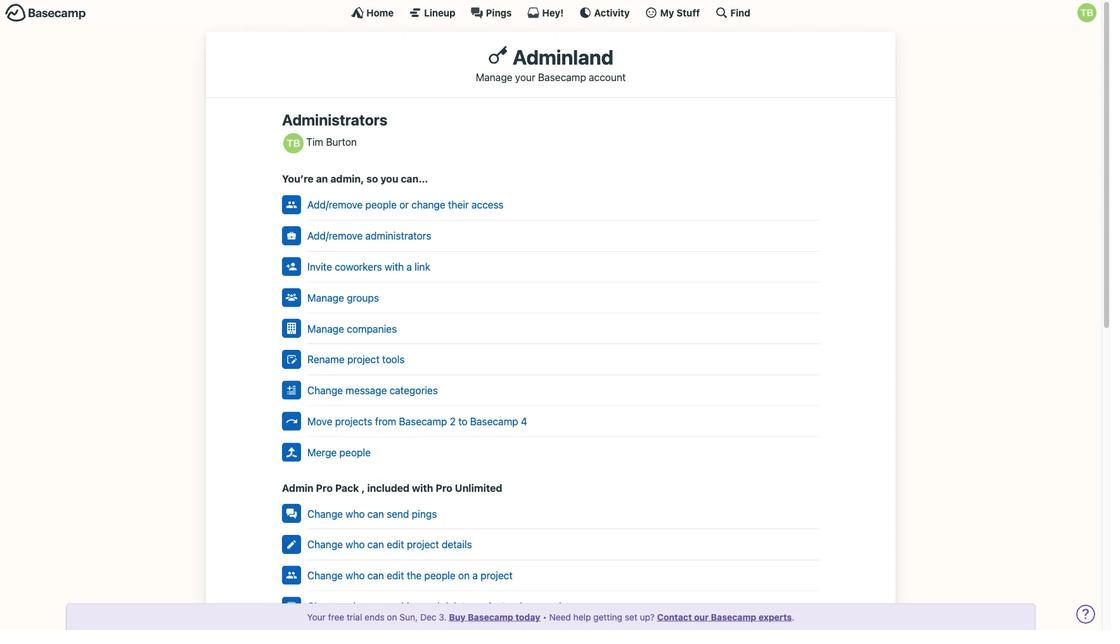 Task type: locate. For each thing, give the bounding box(es) containing it.
sun,
[[400, 612, 418, 622]]

with up "pings"
[[412, 482, 433, 494]]

2 and from the left
[[544, 601, 562, 613]]

who for change who can edit project details
[[346, 539, 365, 551]]

on left sun,
[[387, 612, 397, 622]]

project down "pings"
[[407, 539, 439, 551]]

project
[[347, 354, 380, 366], [407, 539, 439, 551], [481, 570, 513, 582]]

0 vertical spatial on
[[458, 570, 470, 582]]

0 vertical spatial a
[[407, 261, 412, 273]]

1 add/remove from the top
[[308, 199, 363, 211]]

getting
[[594, 612, 623, 622]]

dec
[[420, 612, 437, 622]]

2 vertical spatial manage
[[308, 323, 344, 335]]

who for change who can archive and delete projects, docs, and more
[[346, 601, 365, 613]]

manage for manage companies
[[308, 323, 344, 335]]

who right free
[[346, 601, 365, 613]]

1 horizontal spatial a
[[473, 570, 478, 582]]

manage left your
[[476, 71, 513, 83]]

add/remove
[[308, 199, 363, 211], [308, 230, 363, 242]]

can for and
[[368, 601, 384, 613]]

free
[[328, 612, 344, 622]]

0 vertical spatial with
[[385, 261, 404, 273]]

move
[[308, 415, 333, 428]]

add/remove for add/remove people or change their access
[[308, 199, 363, 211]]

their
[[448, 199, 469, 211]]

change inside "change who can edit project details" link
[[308, 539, 343, 551]]

people left or
[[366, 199, 397, 211]]

change inside change who can edit the people on a project link
[[308, 570, 343, 582]]

pro left pack
[[316, 482, 333, 494]]

0 horizontal spatial and
[[423, 601, 440, 613]]

0 horizontal spatial on
[[387, 612, 397, 622]]

5 change from the top
[[308, 601, 343, 613]]

message
[[346, 385, 387, 397]]

project inside 'link'
[[347, 354, 380, 366]]

1 vertical spatial add/remove
[[308, 230, 363, 242]]

a
[[407, 261, 412, 273], [473, 570, 478, 582]]

invite coworkers with a link link
[[308, 252, 820, 283]]

4 change from the top
[[308, 570, 343, 582]]

you're
[[282, 173, 314, 185]]

0 vertical spatial edit
[[387, 539, 404, 551]]

4 can from the top
[[368, 601, 384, 613]]

0 vertical spatial people
[[366, 199, 397, 211]]

account
[[589, 71, 626, 83]]

a up projects,
[[473, 570, 478, 582]]

1 edit from the top
[[387, 539, 404, 551]]

manage down invite
[[308, 292, 344, 304]]

change message categories
[[308, 385, 438, 397]]

and left more
[[544, 601, 562, 613]]

2 pro from the left
[[436, 482, 453, 494]]

4 who from the top
[[346, 601, 365, 613]]

with left the link at the top
[[385, 261, 404, 273]]

1 vertical spatial manage
[[308, 292, 344, 304]]

change
[[308, 385, 343, 397], [308, 508, 343, 520], [308, 539, 343, 551], [308, 570, 343, 582], [308, 601, 343, 613]]

link
[[415, 261, 430, 273]]

can down the change who can send pings
[[368, 539, 384, 551]]

the
[[407, 570, 422, 582]]

project up projects,
[[481, 570, 513, 582]]

3 change from the top
[[308, 539, 343, 551]]

change down the change who can send pings
[[308, 539, 343, 551]]

who
[[346, 508, 365, 520], [346, 539, 365, 551], [346, 570, 365, 582], [346, 601, 365, 613]]

our
[[694, 612, 709, 622]]

3 can from the top
[[368, 570, 384, 582]]

a left the link at the top
[[407, 261, 412, 273]]

tools
[[382, 354, 405, 366]]

and right sun,
[[423, 601, 440, 613]]

administrators
[[282, 111, 388, 128]]

rename
[[308, 354, 345, 366]]

change inside change who can send pings link
[[308, 508, 343, 520]]

basecamp left '2' in the left bottom of the page
[[399, 415, 447, 428]]

people down projects
[[340, 446, 371, 458]]

people inside 'link'
[[340, 446, 371, 458]]

change inside change message categories link
[[308, 385, 343, 397]]

manage companies link
[[308, 313, 820, 344]]

2
[[450, 415, 456, 428]]

people for merge
[[340, 446, 371, 458]]

archive
[[387, 601, 420, 613]]

project left tools
[[347, 354, 380, 366]]

pro
[[316, 482, 333, 494], [436, 482, 453, 494]]

1 vertical spatial people
[[340, 446, 371, 458]]

hey! button
[[527, 6, 564, 19]]

0 vertical spatial add/remove
[[308, 199, 363, 211]]

1 vertical spatial edit
[[387, 570, 404, 582]]

1 and from the left
[[423, 601, 440, 613]]

0 vertical spatial project
[[347, 354, 380, 366]]

2 edit from the top
[[387, 570, 404, 582]]

1 horizontal spatial and
[[544, 601, 562, 613]]

need
[[549, 612, 571, 622]]

add/remove up invite
[[308, 230, 363, 242]]

1 change from the top
[[308, 385, 343, 397]]

1 who from the top
[[346, 508, 365, 520]]

who down ,
[[346, 508, 365, 520]]

change who can edit project details link
[[308, 530, 820, 560]]

2 change from the top
[[308, 508, 343, 520]]

buy
[[449, 612, 466, 622]]

people for add/remove
[[366, 199, 397, 211]]

change who can send pings link
[[308, 499, 820, 530]]

add/remove people or change their access link
[[308, 190, 820, 221]]

send
[[387, 508, 409, 520]]

administrators
[[366, 230, 431, 242]]

edit for project
[[387, 539, 404, 551]]

activity link
[[579, 6, 630, 19]]

1 vertical spatial a
[[473, 570, 478, 582]]

your
[[515, 71, 536, 83]]

activity
[[594, 7, 630, 18]]

2 can from the top
[[368, 539, 384, 551]]

change up your
[[308, 570, 343, 582]]

can left send
[[368, 508, 384, 520]]

can down change who can edit project details
[[368, 570, 384, 582]]

2 vertical spatial project
[[481, 570, 513, 582]]

basecamp right our
[[711, 612, 757, 622]]

admin
[[282, 482, 314, 494]]

invite coworkers with a link
[[308, 261, 430, 273]]

1 horizontal spatial with
[[412, 482, 433, 494]]

change down pack
[[308, 508, 343, 520]]

on down details
[[458, 570, 470, 582]]

add/remove people or change their access
[[308, 199, 504, 211]]

basecamp down adminland
[[538, 71, 586, 83]]

projects,
[[474, 601, 514, 613]]

2 add/remove from the top
[[308, 230, 363, 242]]

lineup
[[424, 7, 456, 18]]

0 vertical spatial manage
[[476, 71, 513, 83]]

1 horizontal spatial on
[[458, 570, 470, 582]]

pro up "pings"
[[436, 482, 453, 494]]

manage groups link
[[308, 283, 820, 313]]

3 who from the top
[[346, 570, 365, 582]]

tim
[[306, 136, 323, 148]]

you
[[381, 173, 399, 185]]

add/remove inside add/remove people or change their access link
[[308, 199, 363, 211]]

rename project tools
[[308, 354, 405, 366]]

add/remove down admin,
[[308, 199, 363, 211]]

people right the
[[424, 570, 456, 582]]

0 horizontal spatial pro
[[316, 482, 333, 494]]

with
[[385, 261, 404, 273], [412, 482, 433, 494]]

invite
[[308, 261, 332, 273]]

change for change who can edit the people on a project
[[308, 570, 343, 582]]

who up trial
[[346, 570, 365, 582]]

find
[[731, 7, 751, 18]]

basecamp
[[538, 71, 586, 83], [399, 415, 447, 428], [468, 612, 514, 622], [711, 612, 757, 622]]

ends
[[365, 612, 385, 622]]

.
[[792, 612, 795, 622]]

1 vertical spatial on
[[387, 612, 397, 622]]

basecamp inside adminland manage your basecamp account
[[538, 71, 586, 83]]

2 who from the top
[[346, 539, 365, 551]]

1 horizontal spatial project
[[407, 539, 439, 551]]

access
[[472, 199, 504, 211]]

2 horizontal spatial project
[[481, 570, 513, 582]]

adminland
[[513, 45, 614, 69]]

set
[[625, 612, 638, 622]]

edit left the
[[387, 570, 404, 582]]

on
[[458, 570, 470, 582], [387, 612, 397, 622]]

change down rename
[[308, 385, 343, 397]]

contact our basecamp experts link
[[657, 612, 792, 622]]

0 horizontal spatial a
[[407, 261, 412, 273]]

tim burton image
[[1078, 3, 1097, 22]]

hey!
[[542, 7, 564, 18]]

change message categories link
[[308, 375, 820, 406]]

manage inside adminland manage your basecamp account
[[476, 71, 513, 83]]

and
[[423, 601, 440, 613], [544, 601, 562, 613]]

manage up rename
[[308, 323, 344, 335]]

home link
[[351, 6, 394, 19]]

1 can from the top
[[368, 508, 384, 520]]

edit down send
[[387, 539, 404, 551]]

1 horizontal spatial pro
[[436, 482, 453, 494]]

can right trial
[[368, 601, 384, 613]]

change inside change who can archive and delete projects, docs, and more link
[[308, 601, 343, 613]]

change left trial
[[308, 601, 343, 613]]

change who can edit project details
[[308, 539, 472, 551]]

who down the change who can send pings
[[346, 539, 365, 551]]

0 horizontal spatial project
[[347, 354, 380, 366]]

move projects from basecamp 2 to basecamp 4
[[308, 415, 527, 428]]



Task type: vqa. For each thing, say whether or not it's contained in the screenshot.
06 dec – 12 dec on the top of page
no



Task type: describe. For each thing, give the bounding box(es) containing it.
change who can edit the people on a project link
[[308, 560, 820, 591]]

your
[[307, 612, 326, 622]]

stuff
[[677, 7, 700, 18]]

0 horizontal spatial with
[[385, 261, 404, 273]]

unlimited
[[455, 482, 503, 494]]

so
[[367, 173, 378, 185]]

my stuff button
[[645, 6, 700, 19]]

coworkers
[[335, 261, 382, 273]]

you're an admin, so you can…
[[282, 173, 428, 185]]

tim burton image
[[283, 133, 304, 154]]

basecamp right buy
[[468, 612, 514, 622]]

basecamp 4
[[470, 415, 527, 428]]

change for change who can edit project details
[[308, 539, 343, 551]]

1 vertical spatial project
[[407, 539, 439, 551]]

trial
[[347, 612, 362, 622]]

today
[[516, 612, 541, 622]]

edit for the
[[387, 570, 404, 582]]

from
[[375, 415, 397, 428]]

contact
[[657, 612, 692, 622]]

manage for manage groups
[[308, 292, 344, 304]]

admin pro pack              , included with pro unlimited
[[282, 482, 503, 494]]

groups
[[347, 292, 379, 304]]

basecamp inside move projects from basecamp 2 to basecamp 4 link
[[399, 415, 447, 428]]

add/remove administrators
[[308, 230, 431, 242]]

switch accounts image
[[5, 3, 86, 23]]

2 vertical spatial people
[[424, 570, 456, 582]]

add/remove for add/remove administrators
[[308, 230, 363, 242]]

change for change message categories
[[308, 385, 343, 397]]

manage groups
[[308, 292, 379, 304]]

included
[[367, 482, 410, 494]]

adminland manage your basecamp account
[[476, 45, 626, 83]]

change who can archive and delete projects, docs, and more link
[[308, 591, 820, 622]]

to
[[458, 415, 468, 428]]

1 vertical spatial with
[[412, 482, 433, 494]]

main element
[[0, 0, 1102, 25]]

1 pro from the left
[[316, 482, 333, 494]]

who for change who can send pings
[[346, 508, 365, 520]]

pings
[[412, 508, 437, 520]]

manage companies
[[308, 323, 397, 335]]

burton
[[326, 136, 357, 148]]

more
[[564, 601, 588, 613]]

an
[[316, 173, 328, 185]]

admin,
[[331, 173, 364, 185]]

your free trial ends on sun, dec  3. buy basecamp today • need help getting set up? contact our basecamp experts .
[[307, 612, 795, 622]]

projects
[[335, 415, 372, 428]]

find button
[[716, 6, 751, 19]]

buy basecamp today link
[[449, 612, 541, 622]]

3.
[[439, 612, 447, 622]]

change for change who can archive and delete projects, docs, and more
[[308, 601, 343, 613]]

experts
[[759, 612, 792, 622]]

merge people
[[308, 446, 371, 458]]

pings button
[[471, 6, 512, 19]]

add/remove administrators link
[[308, 221, 820, 252]]

can for the
[[368, 570, 384, 582]]

change
[[412, 199, 446, 211]]

home
[[367, 7, 394, 18]]

change who can send pings
[[308, 508, 437, 520]]

change who can edit the people on a project
[[308, 570, 513, 582]]

my stuff
[[660, 7, 700, 18]]

who for change who can edit the people on a project
[[346, 570, 365, 582]]

up?
[[640, 612, 655, 622]]

merge people link
[[308, 437, 820, 468]]

change for change who can send pings
[[308, 508, 343, 520]]

or
[[400, 199, 409, 211]]

can for project
[[368, 539, 384, 551]]

change who can archive and delete projects, docs, and more
[[308, 601, 588, 613]]

delete
[[443, 601, 471, 613]]

companies
[[347, 323, 397, 335]]

rename project tools link
[[308, 344, 820, 375]]

lineup link
[[409, 6, 456, 19]]

pack
[[335, 482, 359, 494]]

,
[[362, 482, 365, 494]]

docs,
[[517, 601, 542, 613]]

move projects from basecamp 2 to basecamp 4 link
[[308, 406, 820, 437]]

help
[[574, 612, 591, 622]]

tim burton
[[304, 136, 357, 148]]

merge
[[308, 446, 337, 458]]

categories
[[390, 385, 438, 397]]

my
[[660, 7, 674, 18]]

can for pings
[[368, 508, 384, 520]]



